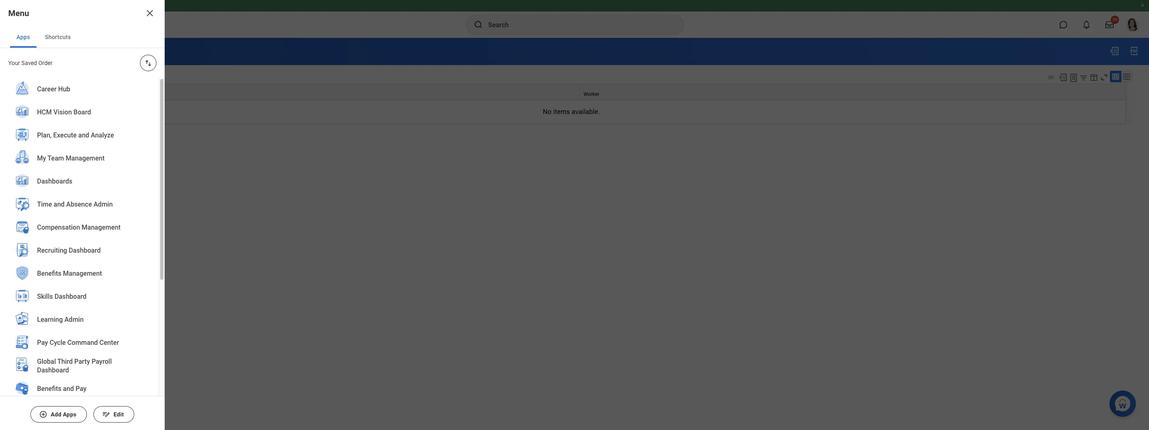 Task type: describe. For each thing, give the bounding box(es) containing it.
apps button
[[10, 26, 37, 48]]

cycle
[[50, 339, 66, 347]]

vision
[[53, 108, 72, 116]]

inbox large image
[[1106, 21, 1114, 29]]

order
[[38, 60, 52, 66]]

my team birthdays element
[[16, 47, 88, 57]]

worker
[[584, 91, 600, 97]]

toolbar inside my team birthdays main content
[[1046, 71, 1133, 84]]

0 vertical spatial management
[[66, 155, 105, 162]]

no items available.
[[543, 108, 600, 116]]

center
[[100, 339, 119, 347]]

pay cycle command center link
[[10, 332, 149, 355]]

pay cycle command center
[[37, 339, 119, 347]]

saved
[[21, 60, 37, 66]]

dashboard for skills dashboard
[[55, 293, 87, 301]]

and for pay
[[63, 385, 74, 393]]

recruiting
[[37, 247, 67, 255]]

command
[[67, 339, 98, 347]]

no items available to be tagged image
[[1047, 73, 1057, 82]]

0 vertical spatial and
[[78, 132, 89, 139]]

hcm
[[37, 108, 52, 116]]

career hub
[[37, 85, 70, 93]]

skills dashboard link
[[10, 285, 149, 309]]

compensation
[[37, 224, 80, 232]]

global third party payroll dashboard
[[37, 358, 112, 374]]

hcm vision board link
[[10, 101, 149, 125]]

search image
[[474, 20, 484, 30]]

execute
[[53, 132, 77, 139]]

0 vertical spatial export to excel image
[[1110, 46, 1120, 56]]

benefits management
[[37, 270, 102, 278]]

available.
[[572, 108, 600, 116]]

learning admin
[[37, 316, 84, 324]]

time and absence admin
[[37, 201, 113, 209]]

my team birthdays
[[16, 47, 88, 57]]

skills dashboard
[[37, 293, 87, 301]]

plus circle image
[[39, 411, 47, 419]]

add apps
[[51, 411, 77, 418]]

global
[[37, 358, 56, 366]]

expand table image
[[1123, 72, 1131, 81]]

notifications large image
[[1083, 21, 1091, 29]]

management for compensation management
[[82, 224, 121, 232]]

payroll
[[92, 358, 112, 366]]

career
[[37, 85, 57, 93]]

analyze
[[91, 132, 114, 139]]

x image
[[145, 8, 155, 18]]

add
[[51, 411, 61, 418]]

profile logan mcneil element
[[1122, 16, 1145, 34]]

table image
[[1112, 72, 1120, 81]]

plan, execute and analyze
[[37, 132, 114, 139]]

row inside my team birthdays main content
[[17, 84, 1127, 100]]

compensation management
[[37, 224, 121, 232]]

team for birthdays
[[30, 47, 50, 57]]

career hub link
[[10, 78, 149, 102]]

my for my team birthdays
[[16, 47, 28, 57]]

tab list containing apps
[[0, 26, 165, 48]]

click to view/edit grid preferences image
[[1090, 73, 1099, 82]]

your
[[8, 60, 20, 66]]

my team management link
[[10, 147, 149, 171]]

0 horizontal spatial pay
[[37, 339, 48, 347]]

export to worksheets image
[[1069, 73, 1079, 83]]

skills
[[37, 293, 53, 301]]

sort image
[[144, 59, 152, 67]]

dashboards
[[37, 178, 72, 185]]

recruiting dashboard
[[37, 247, 101, 255]]

fullscreen image
[[1100, 73, 1109, 82]]

1 vertical spatial export to excel image
[[1059, 73, 1068, 82]]

list inside global navigation 'dialog'
[[0, 78, 159, 430]]

and for absence
[[54, 201, 65, 209]]

compensation management link
[[10, 216, 149, 240]]

items for no
[[554, 108, 570, 116]]

shortcuts button
[[38, 26, 78, 48]]

0 vertical spatial admin
[[94, 201, 113, 209]]

1 horizontal spatial pay
[[76, 385, 87, 393]]

next birthday
[[21, 91, 51, 97]]



Task type: vqa. For each thing, say whether or not it's contained in the screenshot.
top Process:
no



Task type: locate. For each thing, give the bounding box(es) containing it.
1 vertical spatial pay
[[76, 385, 87, 393]]

benefits management link
[[10, 262, 149, 286]]

row containing next birthday
[[17, 84, 1127, 100]]

1 horizontal spatial items
[[554, 108, 570, 116]]

0 vertical spatial dashboard
[[69, 247, 101, 255]]

row
[[17, 84, 1127, 100]]

tab list
[[0, 26, 165, 48]]

learning
[[37, 316, 63, 324]]

items right 0
[[20, 75, 33, 81]]

team for management
[[47, 155, 64, 162]]

1 horizontal spatial export to excel image
[[1110, 46, 1120, 56]]

export to excel image left export to worksheets image
[[1059, 73, 1068, 82]]

and left analyze
[[78, 132, 89, 139]]

1 vertical spatial apps
[[63, 411, 77, 418]]

my up saved
[[16, 47, 28, 57]]

1 vertical spatial management
[[82, 224, 121, 232]]

0 vertical spatial apps
[[16, 34, 30, 40]]

dashboard inside recruiting dashboard link
[[69, 247, 101, 255]]

export to excel image left view printable version (pdf) image
[[1110, 46, 1120, 56]]

list
[[0, 78, 159, 430]]

third
[[57, 358, 73, 366]]

team inside list
[[47, 155, 64, 162]]

and right time
[[54, 201, 65, 209]]

benefits down recruiting
[[37, 270, 61, 278]]

export to excel image
[[1110, 46, 1120, 56], [1059, 73, 1068, 82]]

management down plan, execute and analyze link on the left top
[[66, 155, 105, 162]]

shortcuts
[[45, 34, 71, 40]]

your saved order
[[8, 60, 52, 66]]

0 vertical spatial pay
[[37, 339, 48, 347]]

no
[[543, 108, 552, 116]]

apps down menu
[[16, 34, 30, 40]]

birthday
[[33, 91, 51, 97]]

1 horizontal spatial my
[[37, 155, 46, 162]]

dashboard down global
[[37, 367, 69, 374]]

items for 0
[[20, 75, 33, 81]]

dashboard down compensation management link
[[69, 247, 101, 255]]

my for my team management
[[37, 155, 46, 162]]

management for benefits management
[[63, 270, 102, 278]]

0 horizontal spatial admin
[[64, 316, 84, 324]]

menu
[[8, 8, 29, 18]]

apps right add
[[63, 411, 77, 418]]

party
[[74, 358, 90, 366]]

time and absence admin link
[[10, 193, 149, 217]]

dashboards link
[[10, 170, 149, 194]]

apps
[[16, 34, 30, 40], [63, 411, 77, 418]]

items
[[20, 75, 33, 81], [554, 108, 570, 116]]

benefits up "plus circle" image
[[37, 385, 61, 393]]

dashboard for recruiting dashboard
[[69, 247, 101, 255]]

banner
[[0, 0, 1150, 38]]

global navigation dialog
[[0, 0, 165, 430]]

1 vertical spatial my
[[37, 155, 46, 162]]

2 vertical spatial and
[[63, 385, 74, 393]]

admin right absence
[[94, 201, 113, 209]]

2 benefits from the top
[[37, 385, 61, 393]]

my inside global navigation 'dialog'
[[37, 155, 46, 162]]

1 benefits from the top
[[37, 270, 61, 278]]

0 horizontal spatial export to excel image
[[1059, 73, 1068, 82]]

team up 'dashboards' at the top of the page
[[47, 155, 64, 162]]

toolbar
[[1046, 71, 1133, 84]]

view printable version (pdf) image
[[1130, 46, 1140, 56]]

0
[[16, 75, 19, 81]]

next birthday button
[[17, 84, 580, 100]]

1 vertical spatial items
[[554, 108, 570, 116]]

plan,
[[37, 132, 52, 139]]

1 vertical spatial admin
[[64, 316, 84, 324]]

close environment banner image
[[1141, 3, 1145, 8]]

2 vertical spatial dashboard
[[37, 367, 69, 374]]

0 horizontal spatial apps
[[16, 34, 30, 40]]

next
[[21, 91, 31, 97]]

time
[[37, 201, 52, 209]]

2 vertical spatial management
[[63, 270, 102, 278]]

benefits and pay
[[37, 385, 87, 393]]

select to filter grid data image
[[1080, 73, 1089, 82]]

0 vertical spatial items
[[20, 75, 33, 81]]

dashboard inside skills dashboard link
[[55, 293, 87, 301]]

management down time and absence admin link
[[82, 224, 121, 232]]

my down plan,
[[37, 155, 46, 162]]

list containing career hub
[[0, 78, 159, 430]]

admin
[[94, 201, 113, 209], [64, 316, 84, 324]]

dashboard inside global third party payroll dashboard
[[37, 367, 69, 374]]

team up order at top left
[[30, 47, 50, 57]]

benefits for benefits management
[[37, 270, 61, 278]]

1 vertical spatial team
[[47, 155, 64, 162]]

benefits and pay link
[[10, 378, 149, 402]]

plan, execute and analyze link
[[10, 124, 149, 148]]

admin down skills dashboard link
[[64, 316, 84, 324]]

dashboard
[[69, 247, 101, 255], [55, 293, 87, 301], [37, 367, 69, 374]]

management down recruiting dashboard link
[[63, 270, 102, 278]]

0 horizontal spatial my
[[16, 47, 28, 57]]

text edit image
[[102, 411, 110, 419]]

pay left cycle
[[37, 339, 48, 347]]

dashboard down benefits management
[[55, 293, 87, 301]]

hub
[[58, 85, 70, 93]]

absence
[[66, 201, 92, 209]]

0 vertical spatial my
[[16, 47, 28, 57]]

1 vertical spatial and
[[54, 201, 65, 209]]

recruiting dashboard link
[[10, 239, 149, 263]]

my team birthdays main content
[[0, 38, 1150, 132]]

1 vertical spatial benefits
[[37, 385, 61, 393]]

worker button
[[580, 84, 1126, 100]]

1 horizontal spatial apps
[[63, 411, 77, 418]]

1 horizontal spatial admin
[[94, 201, 113, 209]]

pay down global third party payroll dashboard
[[76, 385, 87, 393]]

team inside main content
[[30, 47, 50, 57]]

items right no
[[554, 108, 570, 116]]

add apps button
[[31, 407, 87, 423]]

birthdays
[[52, 47, 88, 57]]

management
[[66, 155, 105, 162], [82, 224, 121, 232], [63, 270, 102, 278]]

board
[[74, 108, 91, 116]]

benefits for benefits and pay
[[37, 385, 61, 393]]

learning admin link
[[10, 309, 149, 332]]

edit button
[[93, 407, 134, 423]]

and down global third party payroll dashboard
[[63, 385, 74, 393]]

1 vertical spatial dashboard
[[55, 293, 87, 301]]

0 vertical spatial benefits
[[37, 270, 61, 278]]

my
[[16, 47, 28, 57], [37, 155, 46, 162]]

my team management
[[37, 155, 105, 162]]

team
[[30, 47, 50, 57], [47, 155, 64, 162]]

hcm vision board
[[37, 108, 91, 116]]

edit
[[114, 411, 124, 418]]

my inside main content
[[16, 47, 28, 57]]

0 horizontal spatial items
[[20, 75, 33, 81]]

and
[[78, 132, 89, 139], [54, 201, 65, 209], [63, 385, 74, 393]]

pay
[[37, 339, 48, 347], [76, 385, 87, 393]]

benefits
[[37, 270, 61, 278], [37, 385, 61, 393]]

0 vertical spatial team
[[30, 47, 50, 57]]

0 items
[[16, 75, 33, 81]]



